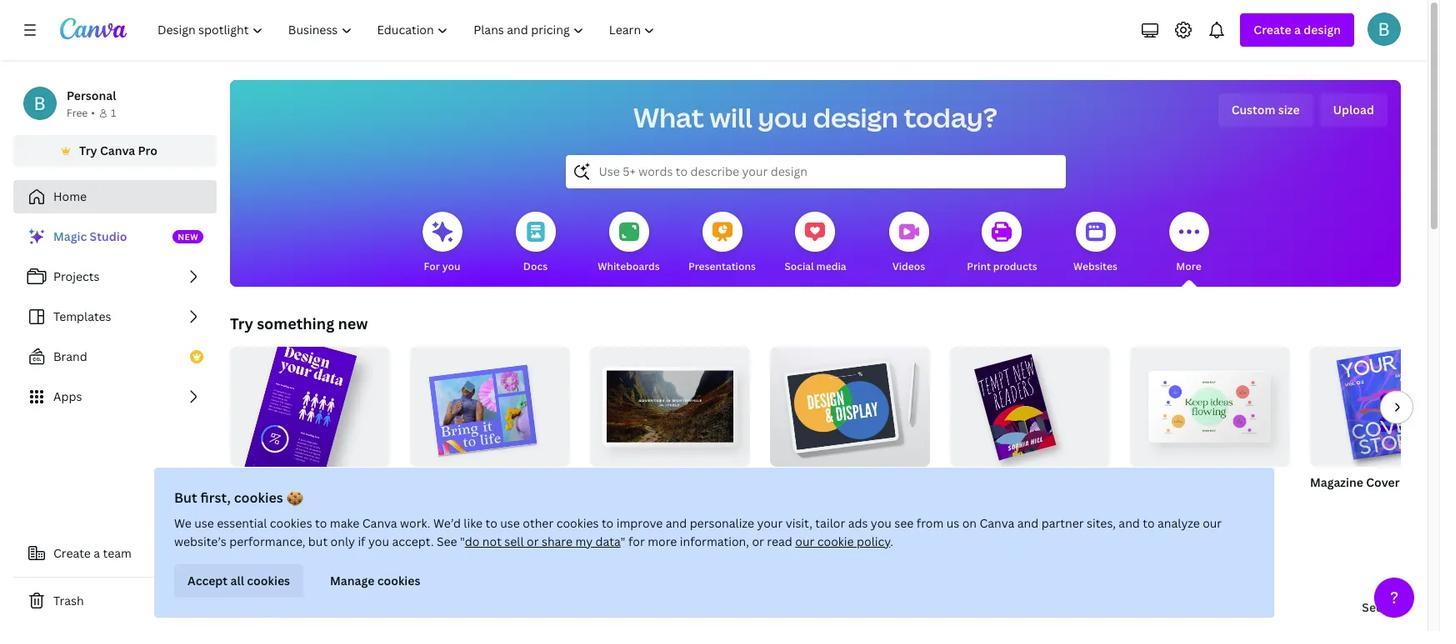 Task type: locate. For each thing, give the bounding box(es) containing it.
4 to from the left
[[1143, 515, 1155, 531]]

mind map
[[1131, 474, 1187, 490]]

create inside create a design dropdown button
[[1254, 22, 1292, 38]]

and right sites,
[[1119, 515, 1140, 531]]

data
[[595, 534, 620, 550]]

1 vertical spatial a
[[94, 545, 100, 561]]

1 horizontal spatial cover
[[1367, 474, 1401, 490]]

" down like
[[460, 534, 465, 550]]

custom
[[1232, 102, 1276, 118]]

more button
[[1170, 200, 1210, 287]]

and left partner
[[1018, 515, 1039, 531]]

canva left pro
[[100, 143, 135, 158]]

canva up if on the bottom left
[[362, 515, 397, 531]]

you right for
[[443, 259, 461, 274]]

0 horizontal spatial create
[[53, 545, 91, 561]]

create a design
[[1254, 22, 1342, 38]]

your
[[757, 515, 783, 531]]

🍪
[[286, 489, 303, 507]]

use up sell
[[500, 515, 520, 531]]

team
[[103, 545, 132, 561]]

book cover group
[[951, 340, 1111, 512]]

try left something
[[230, 314, 253, 334]]

create
[[1254, 22, 1292, 38], [53, 545, 91, 561]]

1 horizontal spatial a
[[1295, 22, 1302, 38]]

ads
[[848, 515, 868, 531]]

a for design
[[1295, 22, 1302, 38]]

projects
[[53, 269, 100, 284]]

cookies down 🍪
[[270, 515, 312, 531]]

1 vertical spatial see
[[1363, 600, 1384, 615]]

brad klo image
[[1368, 13, 1402, 46]]

1 vertical spatial all
[[1386, 600, 1400, 615]]

to up but
[[315, 515, 327, 531]]

print products
[[968, 259, 1038, 274]]

free •
[[67, 106, 95, 120]]

1 cover from the left
[[982, 474, 1016, 490]]

0 horizontal spatial all
[[230, 573, 244, 589]]

0 horizontal spatial our
[[795, 534, 815, 550]]

canva right on
[[980, 515, 1015, 531]]

1 horizontal spatial "
[[620, 534, 625, 550]]

1 vertical spatial try
[[230, 314, 253, 334]]

cover inside magazine cover 8.5 × 11 in
[[1367, 474, 1401, 490]]

design left brad klo 'image'
[[1304, 22, 1342, 38]]

or right sell
[[527, 534, 539, 550]]

list
[[13, 220, 217, 414]]

new
[[178, 231, 199, 243]]

1 horizontal spatial try
[[230, 314, 253, 334]]

cover inside book cover group
[[982, 474, 1016, 490]]

1 horizontal spatial our
[[1203, 515, 1222, 531]]

use up website's
[[194, 515, 214, 531]]

to up data
[[602, 515, 614, 531]]

a
[[1295, 22, 1302, 38], [94, 545, 100, 561]]

1 horizontal spatial create
[[1254, 22, 1292, 38]]

0 horizontal spatial a
[[94, 545, 100, 561]]

0 vertical spatial try
[[79, 143, 97, 158]]

try
[[79, 143, 97, 158], [230, 314, 253, 334]]

magic
[[53, 228, 87, 244]]

our down visit,
[[795, 534, 815, 550]]

0 vertical spatial our
[[1203, 515, 1222, 531]]

cookies up 'essential'
[[234, 489, 283, 507]]

0 vertical spatial a
[[1295, 22, 1302, 38]]

apps
[[53, 389, 82, 404]]

you
[[758, 99, 808, 135], [443, 259, 461, 274], [871, 515, 892, 531], [368, 534, 389, 550]]

collage
[[447, 474, 490, 490]]

1 " from the left
[[460, 534, 465, 550]]

or left read
[[752, 534, 764, 550]]

manage
[[330, 573, 374, 589]]

cover
[[982, 474, 1016, 490], [1367, 474, 1401, 490]]

cookies up my
[[556, 515, 599, 531]]

1 use from the left
[[194, 515, 214, 531]]

templates
[[53, 309, 111, 324], [230, 550, 333, 578]]

more
[[1177, 259, 1202, 274]]

we'd
[[433, 515, 461, 531]]

2 cover from the left
[[1367, 474, 1401, 490]]

1 horizontal spatial canva
[[362, 515, 397, 531]]

create a design button
[[1241, 13, 1355, 47]]

cover right magazine
[[1367, 474, 1401, 490]]

create a team
[[53, 545, 132, 561]]

1 and from the left
[[666, 515, 687, 531]]

0 vertical spatial create
[[1254, 22, 1292, 38]]

magazine cover 8.5 × 11 in
[[1311, 474, 1401, 510]]

0 horizontal spatial see
[[437, 534, 457, 550]]

accept.
[[392, 534, 434, 550]]

today?
[[904, 99, 998, 135]]

products
[[994, 259, 1038, 274]]

we use essential cookies to make canva work. we'd like to use other cookies to improve and personalize your visit, tailor ads you see from us on canva and partner sites, and to analyze our website's performance, but only if you accept. see "
[[174, 515, 1222, 550]]

and
[[666, 515, 687, 531], [1018, 515, 1039, 531], [1119, 515, 1140, 531]]

0 horizontal spatial templates
[[53, 309, 111, 324]]

design
[[1304, 22, 1342, 38], [814, 99, 899, 135]]

desktop
[[590, 474, 638, 490]]

templates down the projects on the left top of the page
[[53, 309, 111, 324]]

templates down performance,
[[230, 550, 333, 578]]

cover right 'book'
[[982, 474, 1016, 490]]

create left the team
[[53, 545, 91, 561]]

1 horizontal spatial or
[[752, 534, 764, 550]]

a left the team
[[94, 545, 100, 561]]

improve
[[616, 515, 663, 531]]

all inside button
[[230, 573, 244, 589]]

0 horizontal spatial and
[[666, 515, 687, 531]]

try for try something new
[[230, 314, 253, 334]]

2 to from the left
[[485, 515, 497, 531]]

0 vertical spatial templates
[[53, 309, 111, 324]]

design inside create a design dropdown button
[[1304, 22, 1342, 38]]

cover for magazine cover 8.5 × 11 in
[[1367, 474, 1401, 490]]

policy
[[857, 534, 890, 550]]

1 horizontal spatial use
[[500, 515, 520, 531]]

" left for
[[620, 534, 625, 550]]

create inside "create a team" button
[[53, 545, 91, 561]]

1 horizontal spatial and
[[1018, 515, 1039, 531]]

will
[[710, 99, 753, 135]]

try down the • in the top left of the page
[[79, 143, 97, 158]]

and up do not sell or share my data " for more information, or read our cookie policy .
[[666, 515, 687, 531]]

cookie
[[817, 534, 854, 550]]

magic studio
[[53, 228, 127, 244]]

print products button
[[968, 200, 1038, 287]]

0 horizontal spatial design
[[814, 99, 899, 135]]

our right analyze
[[1203, 515, 1222, 531]]

0 horizontal spatial try
[[79, 143, 97, 158]]

0 horizontal spatial or
[[527, 534, 539, 550]]

1 vertical spatial create
[[53, 545, 91, 561]]

0 vertical spatial design
[[1304, 22, 1342, 38]]

media
[[817, 259, 847, 274]]

canva
[[100, 143, 135, 158], [362, 515, 397, 531], [980, 515, 1015, 531]]

not
[[482, 534, 502, 550]]

0 horizontal spatial cover
[[982, 474, 1016, 490]]

desktop wallpaper group
[[590, 340, 750, 512]]

1 horizontal spatial templates
[[230, 550, 333, 578]]

Search search field
[[599, 156, 1033, 188]]

" inside we use essential cookies to make canva work. we'd like to use other cookies to improve and personalize your visit, tailor ads you see from us on canva and partner sites, and to analyze our website's performance, but only if you accept. see "
[[460, 534, 465, 550]]

to right like
[[485, 515, 497, 531]]

trash link
[[13, 585, 217, 618]]

None search field
[[566, 155, 1066, 188]]

1 horizontal spatial design
[[1304, 22, 1342, 38]]

you inside for you button
[[443, 259, 461, 274]]

try for try canva pro
[[79, 143, 97, 158]]

a inside button
[[94, 545, 100, 561]]

1 horizontal spatial all
[[1386, 600, 1400, 615]]

1 to from the left
[[315, 515, 327, 531]]

0 vertical spatial all
[[230, 573, 244, 589]]

videos
[[893, 259, 926, 274]]

design up search search field
[[814, 99, 899, 135]]

share
[[542, 534, 572, 550]]

3 and from the left
[[1119, 515, 1140, 531]]

my
[[575, 534, 593, 550]]

home link
[[13, 180, 217, 213]]

group for graph (unlimited) "group"
[[771, 340, 931, 467]]

0 vertical spatial see
[[437, 534, 457, 550]]

"
[[460, 534, 465, 550], [620, 534, 625, 550]]

graph (unlimited)
[[771, 474, 873, 490]]

our inside we use essential cookies to make canva work. we'd like to use other cookies to improve and personalize your visit, tailor ads you see from us on canva and partner sites, and to analyze our website's performance, but only if you accept. see "
[[1203, 515, 1222, 531]]

group
[[228, 335, 390, 548], [410, 340, 570, 467], [590, 340, 750, 467], [771, 340, 931, 467], [951, 340, 1111, 467], [1131, 340, 1291, 467], [1311, 347, 1441, 467]]

in
[[1348, 496, 1357, 510]]

see
[[895, 515, 914, 531]]

try canva pro
[[79, 143, 158, 158]]

social media button
[[785, 200, 847, 287]]

tailor
[[815, 515, 845, 531]]

essential
[[217, 515, 267, 531]]

2 horizontal spatial and
[[1119, 515, 1140, 531]]

0 horizontal spatial use
[[194, 515, 214, 531]]

1 vertical spatial templates
[[230, 550, 333, 578]]

you up policy
[[871, 515, 892, 531]]

new
[[338, 314, 368, 334]]

a up the size
[[1295, 22, 1302, 38]]

other
[[523, 515, 553, 531]]

a inside dropdown button
[[1295, 22, 1302, 38]]

create for create a team
[[53, 545, 91, 561]]

create up custom size
[[1254, 22, 1292, 38]]

1 vertical spatial our
[[795, 534, 815, 550]]

0 horizontal spatial "
[[460, 534, 465, 550]]

to left analyze
[[1143, 515, 1155, 531]]

try inside button
[[79, 143, 97, 158]]

docs
[[524, 259, 548, 274]]

0 horizontal spatial canva
[[100, 143, 135, 158]]

our
[[1203, 515, 1222, 531], [795, 534, 815, 550]]

templates link
[[13, 300, 217, 334]]

custom size
[[1232, 102, 1300, 118]]

1 horizontal spatial see
[[1363, 600, 1384, 615]]



Task type: describe. For each thing, give the bounding box(es) containing it.
do
[[465, 534, 479, 550]]

1 vertical spatial design
[[814, 99, 899, 135]]

photo collage (portrait)
[[410, 474, 545, 490]]

but first, cookies 🍪
[[174, 489, 303, 507]]

2 and from the left
[[1018, 515, 1039, 531]]

cookies down accept.
[[377, 573, 420, 589]]

desktop wallpaper
[[590, 474, 698, 490]]

partner
[[1042, 515, 1084, 531]]

docs button
[[516, 200, 556, 287]]

brand
[[53, 349, 87, 364]]

2 use from the left
[[500, 515, 520, 531]]

personalize
[[690, 515, 754, 531]]

magazine
[[1311, 474, 1364, 490]]

mind map group
[[1131, 340, 1291, 512]]

you right will
[[758, 99, 808, 135]]

.
[[890, 534, 893, 550]]

1
[[111, 106, 116, 120]]

sell
[[504, 534, 524, 550]]

all for accept
[[230, 573, 244, 589]]

upload button
[[1320, 93, 1388, 127]]

accept all cookies button
[[174, 565, 303, 598]]

photo collage (portrait) group
[[410, 340, 570, 512]]

2 horizontal spatial canva
[[980, 515, 1015, 531]]

cover for book cover
[[982, 474, 1016, 490]]

free
[[67, 106, 88, 120]]

infographic
[[230, 474, 295, 490]]

infographic group
[[228, 335, 390, 548]]

2 or from the left
[[752, 534, 764, 550]]

graph (unlimited) group
[[771, 340, 931, 512]]

magazine cover group
[[1311, 347, 1441, 512]]

projects link
[[13, 260, 217, 294]]

websites
[[1074, 259, 1118, 274]]

pro
[[138, 143, 158, 158]]

8.5
[[1311, 496, 1325, 510]]

we
[[174, 515, 191, 531]]

work.
[[400, 515, 430, 531]]

on
[[962, 515, 977, 531]]

see all
[[1363, 600, 1400, 615]]

create a team button
[[13, 537, 217, 570]]

•
[[91, 106, 95, 120]]

photo
[[410, 474, 445, 490]]

home
[[53, 188, 87, 204]]

make
[[330, 515, 359, 531]]

11
[[1335, 496, 1346, 510]]

a for team
[[94, 545, 100, 561]]

book
[[951, 474, 979, 490]]

websites button
[[1074, 200, 1118, 287]]

presentations button
[[689, 200, 756, 287]]

something
[[257, 314, 335, 334]]

cookies up infographics link
[[247, 573, 290, 589]]

see inside we use essential cookies to make canva work. we'd like to use other cookies to improve and personalize your visit, tailor ads you see from us on canva and partner sites, and to analyze our website's performance, but only if you accept. see "
[[437, 534, 457, 550]]

all for see
[[1386, 600, 1400, 615]]

apps link
[[13, 380, 217, 414]]

what
[[634, 99, 705, 135]]

graph
[[771, 474, 805, 490]]

for
[[628, 534, 645, 550]]

canva inside try canva pro button
[[100, 143, 135, 158]]

accept all cookies
[[187, 573, 290, 589]]

book cover
[[951, 474, 1016, 490]]

studio
[[90, 228, 127, 244]]

size
[[1279, 102, 1300, 118]]

like
[[463, 515, 482, 531]]

us
[[947, 515, 960, 531]]

analyze
[[1158, 515, 1200, 531]]

2 " from the left
[[620, 534, 625, 550]]

8.5 × 11 in button
[[1311, 495, 1374, 512]]

create for create a design
[[1254, 22, 1292, 38]]

list containing magic studio
[[13, 220, 217, 414]]

try something new
[[230, 314, 368, 334]]

for you button
[[422, 200, 462, 287]]

trash
[[53, 593, 84, 609]]

top level navigation element
[[147, 13, 670, 47]]

visit,
[[786, 515, 813, 531]]

brand link
[[13, 340, 217, 374]]

if
[[358, 534, 365, 550]]

for
[[424, 259, 440, 274]]

but
[[174, 489, 197, 507]]

for you
[[424, 259, 461, 274]]

you right if on the bottom left
[[368, 534, 389, 550]]

map
[[1162, 474, 1187, 490]]

videos button
[[889, 200, 929, 287]]

group for the mind map group
[[1131, 340, 1291, 467]]

our cookie policy link
[[795, 534, 890, 550]]

group for book cover group
[[951, 340, 1111, 467]]

infographics
[[230, 598, 322, 618]]

print
[[968, 259, 991, 274]]

website's
[[174, 534, 226, 550]]

wallpaper
[[640, 474, 698, 490]]

manage cookies button
[[316, 565, 434, 598]]

do not sell or share my data link
[[465, 534, 620, 550]]

1 or from the left
[[527, 534, 539, 550]]

try canva pro button
[[13, 135, 217, 167]]

presentations
[[689, 259, 756, 274]]

group for magazine cover group
[[1311, 347, 1441, 467]]

group for desktop wallpaper group
[[590, 340, 750, 467]]

what will you design today?
[[634, 99, 998, 135]]

group for photo collage (portrait) group
[[410, 340, 570, 467]]

(portrait)
[[492, 474, 545, 490]]

see all link
[[1361, 591, 1402, 625]]

3 to from the left
[[602, 515, 614, 531]]

but first, cookies 🍪 dialog
[[154, 468, 1275, 618]]

manage cookies
[[330, 573, 420, 589]]

group for infographic group
[[228, 335, 390, 548]]

do not sell or share my data " for more information, or read our cookie policy .
[[465, 534, 893, 550]]

(unlimited)
[[808, 474, 873, 490]]

first,
[[200, 489, 230, 507]]

accept
[[187, 573, 227, 589]]

only
[[330, 534, 355, 550]]

read
[[767, 534, 792, 550]]

×
[[1328, 496, 1333, 510]]



Task type: vqa. For each thing, say whether or not it's contained in the screenshot.
Infographic Group GROUP
yes



